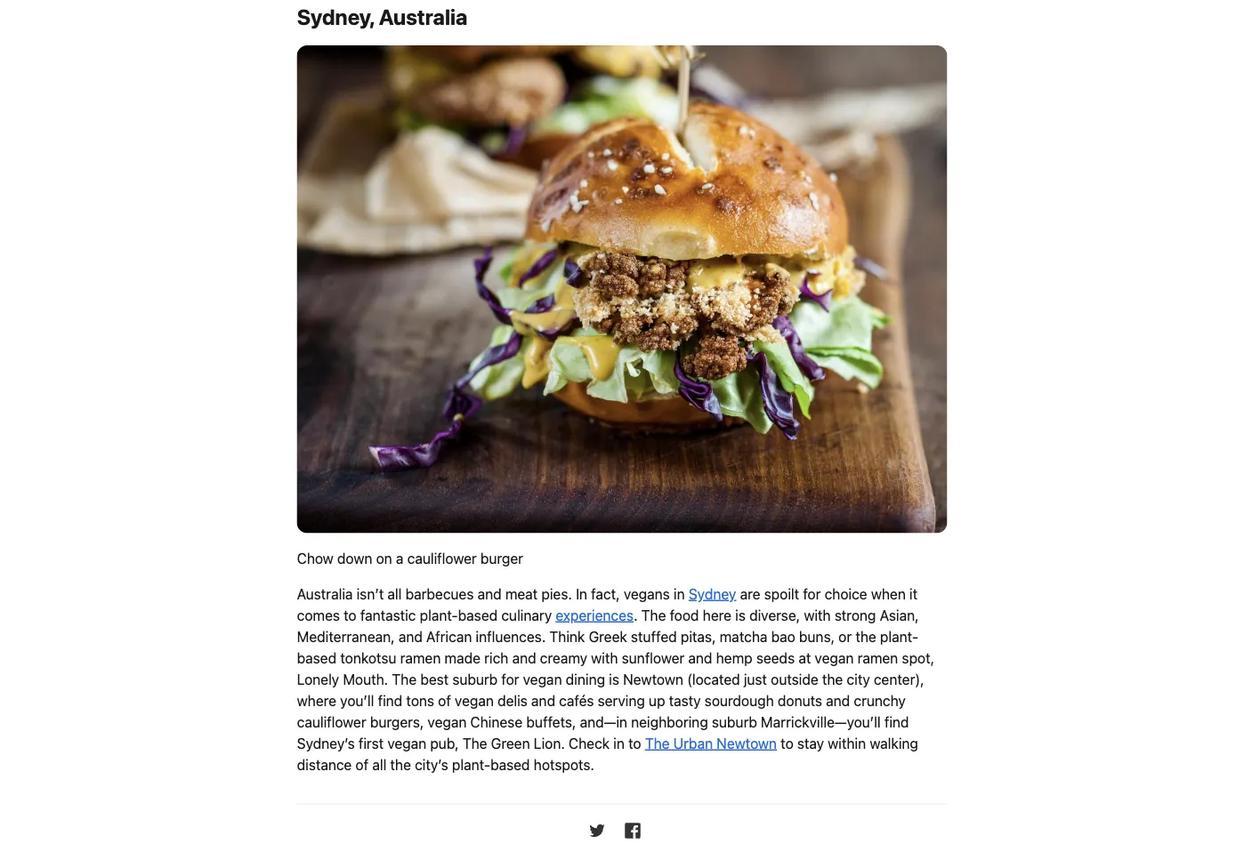 Task type: describe. For each thing, give the bounding box(es) containing it.
the down neighboring at the bottom of the page
[[645, 735, 670, 752]]

plant- for are spoilt for choice when it comes to fantastic plant-based culinary
[[420, 607, 458, 624]]

crunchy
[[854, 692, 906, 709]]

1 vertical spatial the
[[822, 671, 843, 688]]

experiences
[[556, 607, 634, 624]]

first
[[359, 735, 384, 752]]

1 horizontal spatial cauliflower
[[407, 550, 477, 567]]

pitas,
[[681, 628, 716, 645]]

tons
[[406, 692, 434, 709]]

choice
[[825, 586, 867, 602]]

fantastic
[[360, 607, 416, 624]]

sydney, australia
[[297, 4, 468, 29]]

walking
[[870, 735, 919, 752]]

check
[[569, 735, 610, 752]]

mediterranean,
[[297, 628, 395, 645]]

buffets,
[[526, 714, 576, 731]]

down
[[337, 550, 372, 567]]

where
[[297, 692, 336, 709]]

1 horizontal spatial in
[[674, 586, 685, 602]]

0 vertical spatial australia
[[379, 4, 468, 29]]

creamy
[[540, 650, 587, 667]]

dining
[[566, 671, 605, 688]]

experiences link
[[556, 607, 634, 624]]

spoilt
[[764, 586, 799, 602]]

and down fantastic
[[399, 628, 423, 645]]

chow
[[297, 550, 334, 567]]

here
[[703, 607, 732, 624]]

based inside . the food here is diverse, with strong asian, mediterranean, and african influences. think greek stuffed pitas, matcha bao buns, or the plant- based tonkotsu ramen made rich and creamy with sunflower and hemp seeds at vegan ramen spot, lonely mouth. the best suburb for vegan dining is newtown (located just outside the city center), where you'll find tons of vegan delis and cafés serving up tasty sourdough donuts and crunchy cauliflower burgers, vegan chinese buffets, and—in neighboring suburb marrickville—you'll find sydney's first vegan pub, the green lion. check in to
[[297, 650, 337, 667]]

1 horizontal spatial suburb
[[712, 714, 757, 731]]

hemp
[[716, 650, 753, 667]]

just
[[744, 671, 767, 688]]

food
[[670, 607, 699, 624]]

when
[[871, 586, 906, 602]]

in
[[576, 586, 587, 602]]

city's
[[415, 756, 448, 773]]

marrickville—you'll
[[761, 714, 881, 731]]

the right .
[[641, 607, 666, 624]]

distance
[[297, 756, 352, 773]]

neighboring
[[631, 714, 708, 731]]

rich
[[484, 650, 509, 667]]

green
[[491, 735, 530, 752]]

burgers,
[[370, 714, 424, 731]]

0 horizontal spatial suburb
[[452, 671, 498, 688]]

city
[[847, 671, 870, 688]]

1 vertical spatial australia
[[297, 586, 353, 602]]

center),
[[874, 671, 924, 688]]

barbecues
[[406, 586, 474, 602]]

bao
[[771, 628, 796, 645]]

within
[[828, 735, 866, 752]]

think
[[550, 628, 585, 645]]

delis
[[498, 692, 528, 709]]

seeds
[[756, 650, 795, 667]]

vegan down creamy
[[523, 671, 562, 688]]

vegan up 'chinese' at the left bottom of the page
[[455, 692, 494, 709]]

vegan down or
[[815, 650, 854, 667]]

burger
[[481, 550, 523, 567]]

strong
[[835, 607, 876, 624]]

of inside . the food here is diverse, with strong asian, mediterranean, and african influences. think greek stuffed pitas, matcha bao buns, or the plant- based tonkotsu ramen made rich and creamy with sunflower and hemp seeds at vegan ramen spot, lonely mouth. the best suburb for vegan dining is newtown (located just outside the city center), where you'll find tons of vegan delis and cafés serving up tasty sourdough donuts and crunchy cauliflower burgers, vegan chinese buffets, and—in neighboring suburb marrickville—you'll find sydney's first vegan pub, the green lion. check in to
[[438, 692, 451, 709]]

1 ramen from the left
[[400, 650, 441, 667]]

fact,
[[591, 586, 620, 602]]

1 horizontal spatial find
[[885, 714, 909, 731]]

mouth.
[[343, 671, 388, 688]]

donuts
[[778, 692, 822, 709]]

vegans
[[624, 586, 670, 602]]

you'll
[[340, 692, 374, 709]]

stay
[[797, 735, 824, 752]]

isn't
[[357, 586, 384, 602]]

0 horizontal spatial with
[[591, 650, 618, 667]]

and—in
[[580, 714, 627, 731]]

and down influences. at the left of the page
[[512, 650, 536, 667]]

cafés
[[559, 692, 594, 709]]

influences.
[[476, 628, 546, 645]]

lion.
[[534, 735, 565, 752]]

comes
[[297, 607, 340, 624]]

and up marrickville—you'll
[[826, 692, 850, 709]]

and left meat
[[478, 586, 502, 602]]

share article on twitter image
[[588, 823, 606, 840]]

sydney's
[[297, 735, 355, 752]]

2 horizontal spatial the
[[856, 628, 877, 645]]

based for fantastic
[[458, 607, 498, 624]]

hotspots.
[[534, 756, 594, 773]]



Task type: locate. For each thing, give the bounding box(es) containing it.
1 vertical spatial for
[[502, 671, 519, 688]]

lonely
[[297, 671, 339, 688]]

0 horizontal spatial of
[[356, 756, 369, 773]]

australia up comes
[[297, 586, 353, 602]]

0 vertical spatial newtown
[[623, 671, 683, 688]]

0 vertical spatial in
[[674, 586, 685, 602]]

to inside to stay within walking distance of all the city's plant-based hotspots.
[[781, 735, 794, 752]]

2 horizontal spatial to
[[781, 735, 794, 752]]

the
[[856, 628, 877, 645], [822, 671, 843, 688], [390, 756, 411, 773]]

plant- inside . the food here is diverse, with strong asian, mediterranean, and african influences. think greek stuffed pitas, matcha bao buns, or the plant- based tonkotsu ramen made rich and creamy with sunflower and hemp seeds at vegan ramen spot, lonely mouth. the best suburb for vegan dining is newtown (located just outside the city center), where you'll find tons of vegan delis and cafés serving up tasty sourdough donuts and crunchy cauliflower burgers, vegan chinese buffets, and—in neighboring suburb marrickville—you'll find sydney's first vegan pub, the green lion. check in to
[[880, 628, 919, 645]]

the up the tons
[[392, 671, 417, 688]]

vegan up the pub,
[[428, 714, 467, 731]]

to down neighboring at the bottom of the page
[[628, 735, 641, 752]]

1 horizontal spatial australia
[[379, 4, 468, 29]]

up
[[649, 692, 665, 709]]

vegan
[[815, 650, 854, 667], [523, 671, 562, 688], [455, 692, 494, 709], [428, 714, 467, 731], [387, 735, 426, 752]]

a
[[396, 550, 404, 567]]

0 horizontal spatial is
[[609, 671, 619, 688]]

best
[[420, 671, 449, 688]]

the down 'chinese' at the left bottom of the page
[[463, 735, 487, 752]]

0 horizontal spatial in
[[613, 735, 625, 752]]

1 vertical spatial with
[[591, 650, 618, 667]]

plant- inside are spoilt for choice when it comes to fantastic plant-based culinary
[[420, 607, 458, 624]]

2 vertical spatial based
[[490, 756, 530, 773]]

0 horizontal spatial find
[[378, 692, 403, 709]]

greek
[[589, 628, 627, 645]]

0 vertical spatial for
[[803, 586, 821, 602]]

0 vertical spatial of
[[438, 692, 451, 709]]

chow down on a cauliflower burger image
[[297, 45, 947, 533]]

ramen up best
[[400, 650, 441, 667]]

plant- down the pub,
[[452, 756, 490, 773]]

based
[[458, 607, 498, 624], [297, 650, 337, 667], [490, 756, 530, 773]]

is up matcha
[[735, 607, 746, 624]]

spot,
[[902, 650, 935, 667]]

0 horizontal spatial australia
[[297, 586, 353, 602]]

1 vertical spatial plant-
[[880, 628, 919, 645]]

0 vertical spatial suburb
[[452, 671, 498, 688]]

meat
[[505, 586, 538, 602]]

diverse,
[[750, 607, 800, 624]]

based inside to stay within walking distance of all the city's plant-based hotspots.
[[490, 756, 530, 773]]

the left city at the right bottom
[[822, 671, 843, 688]]

australia isn't all barbecues and meat pies. in fact, vegans in sydney
[[297, 586, 736, 602]]

to left the stay
[[781, 735, 794, 752]]

to inside are spoilt for choice when it comes to fantastic plant-based culinary
[[344, 607, 357, 624]]

0 horizontal spatial for
[[502, 671, 519, 688]]

at
[[799, 650, 811, 667]]

1 vertical spatial find
[[885, 714, 909, 731]]

the urban newtown link
[[645, 735, 777, 752]]

all down first
[[372, 756, 387, 773]]

cauliflower up sydney's
[[297, 714, 366, 731]]

are
[[740, 586, 761, 602]]

chow down on a cauliflower burger
[[297, 550, 523, 567]]

0 horizontal spatial ramen
[[400, 650, 441, 667]]

to inside . the food here is diverse, with strong asian, mediterranean, and african influences. think greek stuffed pitas, matcha bao buns, or the plant- based tonkotsu ramen made rich and creamy with sunflower and hemp seeds at vegan ramen spot, lonely mouth. the best suburb for vegan dining is newtown (located just outside the city center), where you'll find tons of vegan delis and cafés serving up tasty sourdough donuts and crunchy cauliflower burgers, vegan chinese buffets, and—in neighboring suburb marrickville—you'll find sydney's first vegan pub, the green lion. check in to
[[628, 735, 641, 752]]

australia right sydney,
[[379, 4, 468, 29]]

of down best
[[438, 692, 451, 709]]

and up buffets,
[[531, 692, 555, 709]]

with
[[804, 607, 831, 624], [591, 650, 618, 667]]

the urban newtown
[[645, 735, 777, 752]]

and down the pitas,
[[688, 650, 712, 667]]

for right spoilt
[[803, 586, 821, 602]]

sydney
[[689, 586, 736, 602]]

cauliflower inside . the food here is diverse, with strong asian, mediterranean, and african influences. think greek stuffed pitas, matcha bao buns, or the plant- based tonkotsu ramen made rich and creamy with sunflower and hemp seeds at vegan ramen spot, lonely mouth. the best suburb for vegan dining is newtown (located just outside the city center), where you'll find tons of vegan delis and cafés serving up tasty sourdough donuts and crunchy cauliflower burgers, vegan chinese buffets, and—in neighboring suburb marrickville—you'll find sydney's first vegan pub, the green lion. check in to
[[297, 714, 366, 731]]

tonkotsu
[[340, 650, 396, 667]]

the inside to stay within walking distance of all the city's plant-based hotspots.
[[390, 756, 411, 773]]

newtown down sunflower
[[623, 671, 683, 688]]

sydney link
[[689, 586, 736, 602]]

1 vertical spatial in
[[613, 735, 625, 752]]

based down 'green'
[[490, 756, 530, 773]]

asian,
[[880, 607, 919, 624]]

suburb down sourdough
[[712, 714, 757, 731]]

newtown
[[623, 671, 683, 688], [717, 735, 777, 752]]

2 vertical spatial the
[[390, 756, 411, 773]]

in down and—in
[[613, 735, 625, 752]]

based up the lonely
[[297, 650, 337, 667]]

the right or
[[856, 628, 877, 645]]

pub,
[[430, 735, 459, 752]]

is up serving
[[609, 671, 619, 688]]

on
[[376, 550, 392, 567]]

plant- inside to stay within walking distance of all the city's plant-based hotspots.
[[452, 756, 490, 773]]

1 vertical spatial of
[[356, 756, 369, 773]]

1 vertical spatial newtown
[[717, 735, 777, 752]]

1 horizontal spatial to
[[628, 735, 641, 752]]

0 vertical spatial with
[[804, 607, 831, 624]]

based up african
[[458, 607, 498, 624]]

0 horizontal spatial the
[[390, 756, 411, 773]]

1 horizontal spatial of
[[438, 692, 451, 709]]

0 vertical spatial find
[[378, 692, 403, 709]]

plant- down asian,
[[880, 628, 919, 645]]

of
[[438, 692, 451, 709], [356, 756, 369, 773]]

plant- for to stay within walking distance of all the city's plant-based hotspots.
[[452, 756, 490, 773]]

sourdough
[[705, 692, 774, 709]]

1 horizontal spatial ramen
[[858, 650, 898, 667]]

in inside . the food here is diverse, with strong asian, mediterranean, and african influences. think greek stuffed pitas, matcha bao buns, or the plant- based tonkotsu ramen made rich and creamy with sunflower and hemp seeds at vegan ramen spot, lonely mouth. the best suburb for vegan dining is newtown (located just outside the city center), where you'll find tons of vegan delis and cafés serving up tasty sourdough donuts and crunchy cauliflower burgers, vegan chinese buffets, and—in neighboring suburb marrickville—you'll find sydney's first vegan pub, the green lion. check in to
[[613, 735, 625, 752]]

find up burgers, at the left bottom of the page
[[378, 692, 403, 709]]

2 vertical spatial plant-
[[452, 756, 490, 773]]

1 vertical spatial all
[[372, 756, 387, 773]]

for
[[803, 586, 821, 602], [502, 671, 519, 688]]

suburb down made
[[452, 671, 498, 688]]

1 vertical spatial based
[[297, 650, 337, 667]]

outside
[[771, 671, 819, 688]]

0 vertical spatial plant-
[[420, 607, 458, 624]]

share article on facebook image
[[624, 823, 642, 840]]

1 vertical spatial is
[[609, 671, 619, 688]]

pies.
[[542, 586, 572, 602]]

2 ramen from the left
[[858, 650, 898, 667]]

stuffed
[[631, 628, 677, 645]]

1 horizontal spatial newtown
[[717, 735, 777, 752]]

with up buns,
[[804, 607, 831, 624]]

with down the greek
[[591, 650, 618, 667]]

to stay within walking distance of all the city's plant-based hotspots.
[[297, 735, 919, 773]]

.
[[634, 607, 638, 624]]

newtown down sourdough
[[717, 735, 777, 752]]

are spoilt for choice when it comes to fantastic plant-based culinary
[[297, 586, 918, 624]]

plant-
[[420, 607, 458, 624], [880, 628, 919, 645], [452, 756, 490, 773]]

0 vertical spatial the
[[856, 628, 877, 645]]

made
[[445, 650, 481, 667]]

the
[[641, 607, 666, 624], [392, 671, 417, 688], [463, 735, 487, 752], [645, 735, 670, 752]]

0 vertical spatial based
[[458, 607, 498, 624]]

chinese
[[470, 714, 523, 731]]

1 horizontal spatial all
[[388, 586, 402, 602]]

serving
[[598, 692, 645, 709]]

based inside are spoilt for choice when it comes to fantastic plant-based culinary
[[458, 607, 498, 624]]

for inside . the food here is diverse, with strong asian, mediterranean, and african influences. think greek stuffed pitas, matcha bao buns, or the plant- based tonkotsu ramen made rich and creamy with sunflower and hemp seeds at vegan ramen spot, lonely mouth. the best suburb for vegan dining is newtown (located just outside the city center), where you'll find tons of vegan delis and cafés serving up tasty sourdough donuts and crunchy cauliflower burgers, vegan chinese buffets, and—in neighboring suburb marrickville—you'll find sydney's first vegan pub, the green lion. check in to
[[502, 671, 519, 688]]

find up walking
[[885, 714, 909, 731]]

for up delis
[[502, 671, 519, 688]]

0 horizontal spatial newtown
[[623, 671, 683, 688]]

cauliflower
[[407, 550, 477, 567], [297, 714, 366, 731]]

based for city's
[[490, 756, 530, 773]]

it
[[910, 586, 918, 602]]

1 horizontal spatial with
[[804, 607, 831, 624]]

0 horizontal spatial all
[[372, 756, 387, 773]]

buns,
[[799, 628, 835, 645]]

of inside to stay within walking distance of all the city's plant-based hotspots.
[[356, 756, 369, 773]]

1 vertical spatial suburb
[[712, 714, 757, 731]]

0 horizontal spatial to
[[344, 607, 357, 624]]

. the food here is diverse, with strong asian, mediterranean, and african influences. think greek stuffed pitas, matcha bao buns, or the plant- based tonkotsu ramen made rich and creamy with sunflower and hemp seeds at vegan ramen spot, lonely mouth. the best suburb for vegan dining is newtown (located just outside the city center), where you'll find tons of vegan delis and cafés serving up tasty sourdough donuts and crunchy cauliflower burgers, vegan chinese buffets, and—in neighboring suburb marrickville—you'll find sydney's first vegan pub, the green lion. check in to
[[297, 607, 935, 752]]

african
[[426, 628, 472, 645]]

1 horizontal spatial is
[[735, 607, 746, 624]]

newtown inside . the food here is diverse, with strong asian, mediterranean, and african influences. think greek stuffed pitas, matcha bao buns, or the plant- based tonkotsu ramen made rich and creamy with sunflower and hemp seeds at vegan ramen spot, lonely mouth. the best suburb for vegan dining is newtown (located just outside the city center), where you'll find tons of vegan delis and cafés serving up tasty sourdough donuts and crunchy cauliflower burgers, vegan chinese buffets, and—in neighboring suburb marrickville—you'll find sydney's first vegan pub, the green lion. check in to
[[623, 671, 683, 688]]

1 horizontal spatial for
[[803, 586, 821, 602]]

the left city's
[[390, 756, 411, 773]]

in
[[674, 586, 685, 602], [613, 735, 625, 752]]

0 horizontal spatial cauliflower
[[297, 714, 366, 731]]

sydney,
[[297, 4, 374, 29]]

sunflower
[[622, 650, 685, 667]]

all up fantastic
[[388, 586, 402, 602]]

1 vertical spatial cauliflower
[[297, 714, 366, 731]]

culinary
[[501, 607, 552, 624]]

of down first
[[356, 756, 369, 773]]

to up mediterranean,
[[344, 607, 357, 624]]

all inside to stay within walking distance of all the city's plant-based hotspots.
[[372, 756, 387, 773]]

(located
[[687, 671, 740, 688]]

1 horizontal spatial the
[[822, 671, 843, 688]]

or
[[839, 628, 852, 645]]

for inside are spoilt for choice when it comes to fantastic plant-based culinary
[[803, 586, 821, 602]]

ramen up city at the right bottom
[[858, 650, 898, 667]]

vegan down burgers, at the left bottom of the page
[[387, 735, 426, 752]]

and
[[478, 586, 502, 602], [399, 628, 423, 645], [512, 650, 536, 667], [688, 650, 712, 667], [531, 692, 555, 709], [826, 692, 850, 709]]

ramen
[[400, 650, 441, 667], [858, 650, 898, 667]]

0 vertical spatial cauliflower
[[407, 550, 477, 567]]

tasty
[[669, 692, 701, 709]]

0 vertical spatial is
[[735, 607, 746, 624]]

plant- down barbecues
[[420, 607, 458, 624]]

matcha
[[720, 628, 768, 645]]

urban
[[674, 735, 713, 752]]

find
[[378, 692, 403, 709], [885, 714, 909, 731]]

cauliflower up barbecues
[[407, 550, 477, 567]]

in up food at the bottom right
[[674, 586, 685, 602]]

all
[[388, 586, 402, 602], [372, 756, 387, 773]]

0 vertical spatial all
[[388, 586, 402, 602]]



Task type: vqa. For each thing, say whether or not it's contained in the screenshot.
donuts
yes



